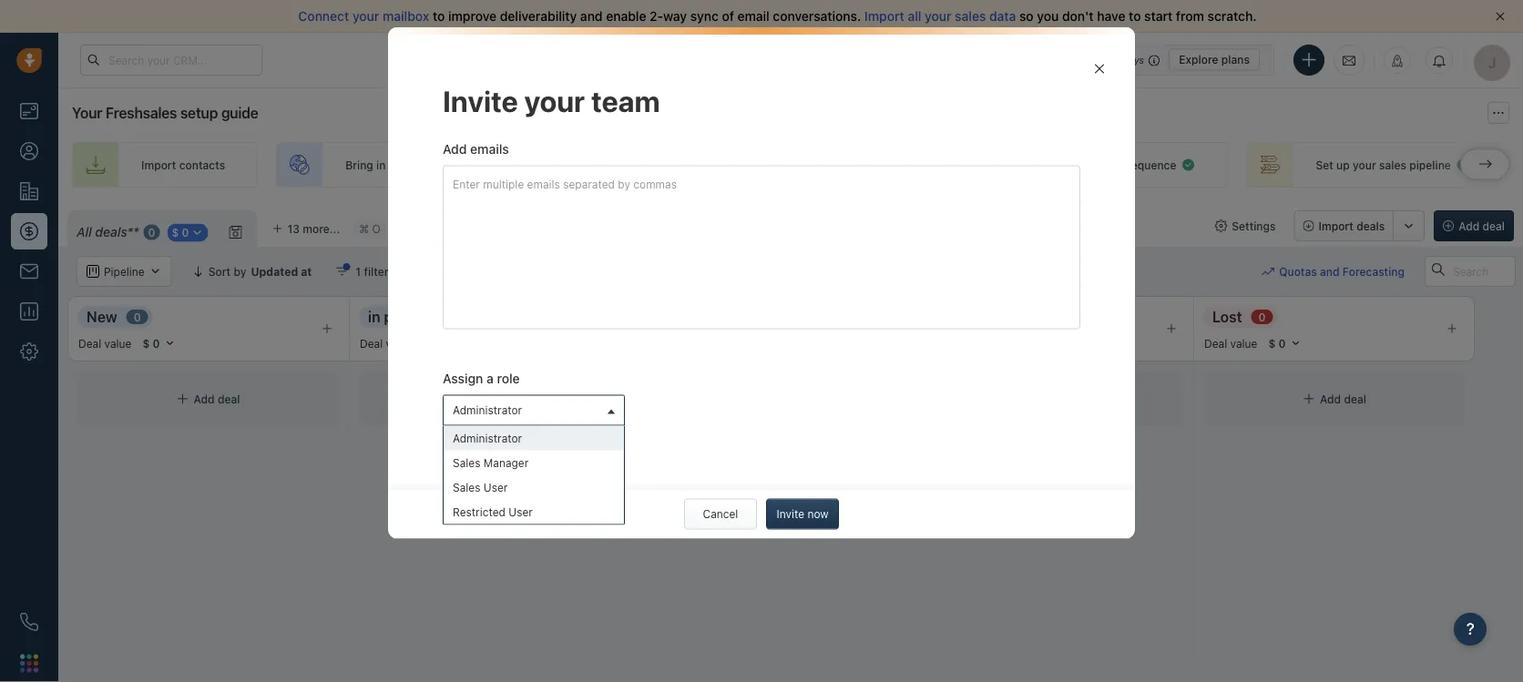 Task type: locate. For each thing, give the bounding box(es) containing it.
enable
[[606, 9, 646, 24]]

email
[[737, 9, 770, 24]]

1 vertical spatial invite your team
[[600, 158, 685, 171]]

0 right all
[[148, 226, 155, 239]]

container_wx8msf4aqz5i3rn1 image
[[1455, 158, 1470, 172], [336, 265, 348, 278], [1262, 265, 1274, 278], [176, 393, 189, 405]]

1 vertical spatial your
[[72, 104, 102, 122]]

0 horizontal spatial invite
[[443, 83, 518, 118]]

new
[[87, 308, 117, 325]]

0 vertical spatial your
[[1025, 54, 1047, 66]]

in left progress
[[368, 308, 380, 325]]

sales left data
[[955, 9, 986, 24]]

and
[[580, 9, 603, 24], [1320, 265, 1339, 278]]

sales manager option
[[444, 451, 624, 475]]

add deal button
[[1434, 210, 1514, 241]]

1 vertical spatial in
[[376, 158, 386, 171]]

administrator inside 'administrator' dropdown button
[[453, 404, 522, 416]]

leads
[[433, 158, 461, 171], [839, 158, 867, 171]]

2 horizontal spatial to
[[1129, 9, 1141, 24]]

user
[[484, 481, 508, 494], [509, 506, 533, 518]]

1 vertical spatial import
[[141, 158, 176, 171]]

assign a role
[[443, 371, 520, 386]]

leads down add emails
[[433, 158, 461, 171]]

deals up forecasting
[[1356, 220, 1385, 232]]

1
[[356, 265, 361, 278]]

deal
[[1482, 220, 1505, 232], [218, 393, 240, 405], [500, 393, 522, 405], [1344, 393, 1366, 405]]

0 for lost
[[1258, 311, 1266, 323]]

freshworks switcher image
[[20, 654, 38, 673]]

sales right create
[[1095, 158, 1122, 171]]

0 horizontal spatial deals
[[95, 225, 127, 240]]

to right route
[[870, 158, 881, 171]]

and left enable
[[580, 9, 603, 24]]

pipeline
[[1409, 158, 1451, 171]]

0 vertical spatial sales
[[453, 457, 480, 469]]

0 vertical spatial administrator
[[453, 404, 522, 416]]

user down sales user option
[[509, 506, 533, 518]]

0 horizontal spatial your
[[72, 104, 102, 122]]

1 horizontal spatial to
[[870, 158, 881, 171]]

1 horizontal spatial 0
[[148, 226, 155, 239]]

your left freshsales
[[72, 104, 102, 122]]

bring in website leads
[[345, 158, 461, 171]]

sales
[[955, 9, 986, 24], [1095, 158, 1122, 171], [1379, 158, 1406, 171]]

1 vertical spatial user
[[509, 506, 533, 518]]

list box containing administrator
[[444, 426, 624, 524]]

now
[[807, 508, 829, 521]]

0 horizontal spatial import
[[141, 158, 176, 171]]

quotas and forecasting
[[1279, 265, 1405, 278]]

sales inside sales manager option
[[453, 457, 480, 469]]

1 horizontal spatial deals
[[1356, 220, 1385, 232]]

you
[[1037, 9, 1059, 24]]

administrator inside administrator option
[[453, 432, 522, 445]]

0 horizontal spatial and
[[580, 9, 603, 24]]

1 horizontal spatial your
[[1025, 54, 1047, 66]]

import deals
[[1319, 220, 1385, 232]]

1 * from the left
[[127, 225, 133, 240]]

1 vertical spatial administrator
[[453, 432, 522, 445]]

more...
[[303, 222, 340, 235]]

to right 'mailbox'
[[433, 9, 445, 24]]

2 sales from the top
[[453, 481, 480, 494]]

sales user
[[453, 481, 508, 494]]

import
[[864, 9, 904, 24], [141, 158, 176, 171], [1319, 220, 1353, 232]]

bring
[[345, 158, 373, 171]]

in left "21"
[[1097, 54, 1106, 66]]

a
[[486, 371, 494, 386]]

connect your mailbox to improve deliverability and enable 2-way sync of email conversations. import all your sales data so you don't have to start from scratch.
[[298, 9, 1257, 24]]

sales
[[453, 457, 480, 469], [453, 481, 480, 494]]

1 horizontal spatial sales
[[1095, 158, 1122, 171]]

ends
[[1071, 54, 1094, 66]]

administrator up sales manager
[[453, 432, 522, 445]]

*
[[127, 225, 133, 240], [133, 225, 139, 240]]

0 vertical spatial invite your team
[[443, 83, 660, 118]]

import left all
[[864, 9, 904, 24]]

restricted user
[[453, 506, 533, 518]]

2 horizontal spatial invite
[[776, 508, 804, 521]]

container_wx8msf4aqz5i3rn1 image
[[465, 158, 480, 172], [1181, 158, 1195, 172], [1214, 220, 1227, 232], [458, 393, 471, 405], [1303, 393, 1315, 405]]

create sales sequence
[[1057, 158, 1176, 171]]

import up quotas and forecasting
[[1319, 220, 1353, 232]]

1 horizontal spatial leads
[[839, 158, 867, 171]]

import for import contacts
[[141, 158, 176, 171]]

import inside button
[[1319, 220, 1353, 232]]

of
[[722, 9, 734, 24]]

sync
[[690, 9, 719, 24]]

0 horizontal spatial to
[[433, 9, 445, 24]]

phone image
[[20, 613, 38, 631]]

0 horizontal spatial 0
[[134, 311, 141, 323]]

0 right lost
[[1258, 311, 1266, 323]]

sales user option
[[444, 475, 624, 500]]

0 vertical spatial user
[[484, 481, 508, 494]]

0
[[148, 226, 155, 239], [134, 311, 141, 323], [1258, 311, 1266, 323]]

settings
[[1232, 220, 1276, 232]]

so
[[1019, 9, 1034, 24]]

to
[[433, 9, 445, 24], [1129, 9, 1141, 24], [870, 158, 881, 171]]

in progress
[[368, 308, 445, 325]]

days
[[1122, 54, 1144, 66]]

user up restricted user
[[484, 481, 508, 494]]

2 horizontal spatial import
[[1319, 220, 1353, 232]]

create sales sequence link
[[988, 142, 1228, 188]]

your for your freshsales setup guide
[[72, 104, 102, 122]]

1 horizontal spatial user
[[509, 506, 533, 518]]

quotas
[[1279, 265, 1317, 278]]

settings button
[[1205, 210, 1285, 241]]

0 inside 'all deals * * 0'
[[148, 226, 155, 239]]

add
[[443, 141, 467, 156], [1458, 220, 1479, 232], [194, 393, 215, 405], [476, 393, 497, 405], [1320, 393, 1341, 405]]

invite
[[443, 83, 518, 118], [600, 158, 629, 171], [776, 508, 804, 521]]

0 right new
[[134, 311, 141, 323]]

close image
[[1496, 12, 1505, 21]]

2 administrator from the top
[[453, 432, 522, 445]]

to left "start"
[[1129, 9, 1141, 24]]

2 * from the left
[[133, 225, 139, 240]]

1 administrator from the top
[[453, 404, 522, 416]]

Search your CRM... text field
[[80, 45, 262, 76]]

import deals group
[[1294, 210, 1425, 241]]

list box
[[444, 426, 624, 524]]

2 horizontal spatial sales
[[1379, 158, 1406, 171]]

create
[[1057, 158, 1092, 171]]

deal inside button
[[1482, 220, 1505, 232]]

2-
[[650, 9, 663, 24]]

container_wx8msf4aqz5i3rn1 image inside "bring in website leads" link
[[465, 158, 480, 172]]

your
[[1025, 54, 1047, 66], [72, 104, 102, 122]]

import contacts
[[141, 158, 225, 171]]

sales inside sales user option
[[453, 481, 480, 494]]

route
[[805, 158, 836, 171]]

in right bring
[[376, 158, 386, 171]]

contacts
[[179, 158, 225, 171]]

2 horizontal spatial 0
[[1258, 311, 1266, 323]]

deals inside button
[[1356, 220, 1385, 232]]

cancel button
[[684, 499, 757, 530]]

set up your sales pipeline
[[1316, 158, 1451, 171]]

1 filter applied button
[[324, 256, 442, 287]]

1 sales from the top
[[453, 457, 480, 469]]

trial
[[1050, 54, 1068, 66]]

1 horizontal spatial invite
[[600, 158, 629, 171]]

team
[[591, 83, 660, 118], [659, 158, 685, 171], [910, 158, 937, 171]]

your left trial
[[1025, 54, 1047, 66]]

sales for sales manager
[[453, 457, 480, 469]]

quotas and forecasting link
[[1262, 256, 1423, 287]]

administrator
[[453, 404, 522, 416], [453, 432, 522, 445]]

invite now
[[776, 508, 829, 521]]

1 vertical spatial sales
[[453, 481, 480, 494]]

deals for all
[[95, 225, 127, 240]]

mailbox
[[383, 9, 429, 24]]

and right 'quotas'
[[1320, 265, 1339, 278]]

plans
[[1221, 53, 1250, 66]]

0 horizontal spatial leads
[[433, 158, 461, 171]]

user inside 'option'
[[509, 506, 533, 518]]

1 leads from the left
[[433, 158, 461, 171]]

data
[[989, 9, 1016, 24]]

⌘
[[359, 222, 369, 235]]

import left 'contacts'
[[141, 158, 176, 171]]

leads right route
[[839, 158, 867, 171]]

sales up restricted at the bottom left of page
[[453, 481, 480, 494]]

user inside option
[[484, 481, 508, 494]]

user for restricted user
[[509, 506, 533, 518]]

1 horizontal spatial import
[[864, 9, 904, 24]]

deals right all
[[95, 225, 127, 240]]

send email image
[[1343, 53, 1355, 68]]

sales up sales user
[[453, 457, 480, 469]]

0 horizontal spatial user
[[484, 481, 508, 494]]

sales left "pipeline"
[[1379, 158, 1406, 171]]

deals
[[1356, 220, 1385, 232], [95, 225, 127, 240]]

2 vertical spatial invite
[[776, 508, 804, 521]]

administrator down a
[[453, 404, 522, 416]]

1 horizontal spatial and
[[1320, 265, 1339, 278]]

all deals * * 0
[[77, 225, 155, 240]]

your
[[352, 9, 379, 24], [925, 9, 951, 24], [524, 83, 585, 118], [632, 158, 656, 171], [884, 158, 907, 171], [1353, 158, 1376, 171]]

2 vertical spatial import
[[1319, 220, 1353, 232]]



Task type: describe. For each thing, give the bounding box(es) containing it.
import for import deals
[[1319, 220, 1353, 232]]

13 more...
[[287, 222, 340, 235]]

0 vertical spatial invite
[[443, 83, 518, 118]]

website
[[389, 158, 430, 171]]

assign
[[443, 371, 483, 386]]

sales inside set up your sales pipeline link
[[1379, 158, 1406, 171]]

filter
[[364, 265, 389, 278]]

invite your team link
[[531, 142, 718, 188]]

explore plans link
[[1169, 49, 1260, 71]]

setup
[[180, 104, 218, 122]]

⌘ o
[[359, 222, 381, 235]]

your for your trial ends in 21 days
[[1025, 54, 1047, 66]]

conversations.
[[773, 9, 861, 24]]

user for sales user
[[484, 481, 508, 494]]

container_wx8msf4aqz5i3rn1 image inside set up your sales pipeline link
[[1455, 158, 1470, 172]]

21
[[1108, 54, 1119, 66]]

import contacts link
[[72, 142, 258, 188]]

0 horizontal spatial sales
[[955, 9, 986, 24]]

sales for sales user
[[453, 481, 480, 494]]

manager
[[484, 457, 529, 469]]

0 for new
[[134, 311, 141, 323]]

all
[[77, 225, 92, 240]]

all
[[908, 9, 921, 24]]

Search field
[[1425, 256, 1516, 287]]

administrator for "list box" containing administrator
[[453, 432, 522, 445]]

your freshsales setup guide
[[72, 104, 258, 122]]

explore
[[1179, 53, 1218, 66]]

import deals button
[[1294, 210, 1394, 241]]

13 more... button
[[262, 216, 350, 241]]

1 vertical spatial invite
[[600, 158, 629, 171]]

container_wx8msf4aqz5i3rn1 image inside create sales sequence link
[[1181, 158, 1195, 172]]

sales manager
[[453, 457, 529, 469]]

connect your mailbox link
[[298, 9, 433, 24]]

set
[[1316, 158, 1333, 171]]

add inside button
[[1458, 220, 1479, 232]]

import all your sales data link
[[864, 9, 1019, 24]]

way
[[663, 9, 687, 24]]

deals for import
[[1356, 220, 1385, 232]]

add emails
[[443, 141, 509, 156]]

add deal inside button
[[1458, 220, 1505, 232]]

bring in website leads link
[[276, 142, 513, 188]]

1 vertical spatial and
[[1320, 265, 1339, 278]]

administrator for 'administrator' dropdown button
[[453, 404, 522, 416]]

sales inside create sales sequence link
[[1095, 158, 1122, 171]]

sequence
[[1125, 158, 1176, 171]]

1 filter applied
[[356, 265, 430, 278]]

from
[[1176, 9, 1204, 24]]

0 vertical spatial in
[[1097, 54, 1106, 66]]

freshsales
[[106, 104, 177, 122]]

invite inside button
[[776, 508, 804, 521]]

role
[[497, 371, 520, 386]]

explore plans
[[1179, 53, 1250, 66]]

0 vertical spatial and
[[580, 9, 603, 24]]

have
[[1097, 9, 1125, 24]]

route leads to your team link
[[736, 142, 969, 188]]

0 vertical spatial import
[[864, 9, 904, 24]]

container_wx8msf4aqz5i3rn1 image inside quotas and forecasting link
[[1262, 265, 1274, 278]]

start
[[1144, 9, 1173, 24]]

lost
[[1212, 308, 1242, 325]]

set up your sales pipeline link
[[1246, 142, 1503, 188]]

progress
[[384, 308, 445, 325]]

deliverability
[[500, 9, 577, 24]]

o
[[372, 222, 381, 235]]

route leads to your team
[[805, 158, 937, 171]]

emails
[[470, 141, 509, 156]]

2 vertical spatial in
[[368, 308, 380, 325]]

cancel
[[703, 508, 738, 521]]

phone element
[[11, 604, 47, 640]]

applied
[[392, 265, 430, 278]]

up
[[1336, 158, 1350, 171]]

forecasting
[[1342, 265, 1405, 278]]

container_wx8msf4aqz5i3rn1 image inside 1 filter applied button
[[336, 265, 348, 278]]

restricted user option
[[444, 500, 624, 524]]

guide
[[221, 104, 258, 122]]

don't
[[1062, 9, 1094, 24]]

invite now button
[[766, 499, 839, 530]]

what's new image
[[1391, 55, 1404, 67]]

restricted
[[453, 506, 506, 518]]

container_wx8msf4aqz5i3rn1 image inside settings popup button
[[1214, 220, 1227, 232]]

administrator option
[[444, 426, 624, 451]]

connect
[[298, 9, 349, 24]]

scratch.
[[1208, 9, 1257, 24]]

13
[[287, 222, 300, 235]]

administrator button
[[443, 395, 625, 426]]

2 leads from the left
[[839, 158, 867, 171]]

improve
[[448, 9, 497, 24]]

your trial ends in 21 days
[[1025, 54, 1144, 66]]



Task type: vqa. For each thing, say whether or not it's contained in the screenshot.
you
yes



